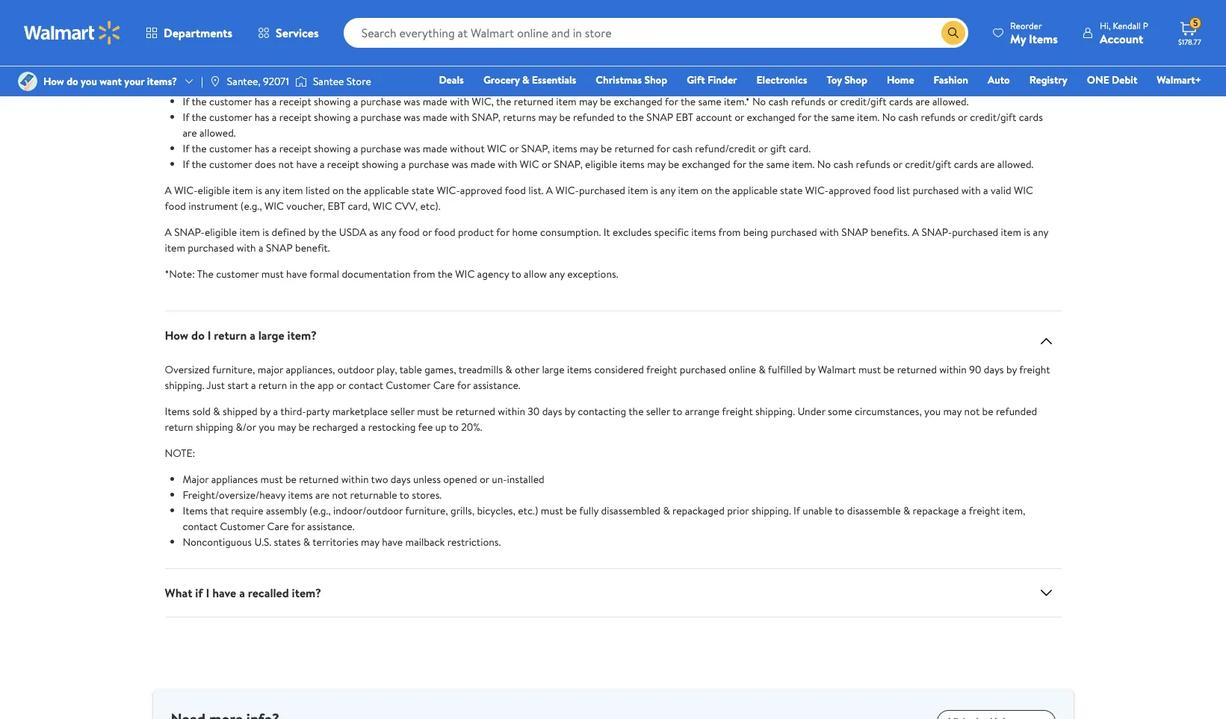Task type: describe. For each thing, give the bounding box(es) containing it.
assembly
[[266, 504, 307, 519]]

food down cvv,
[[399, 225, 420, 240]]

92071
[[263, 74, 289, 89]]

item? for what if i have a recalled item?
[[292, 585, 321, 602]]

benefit.
[[295, 241, 330, 256]]

not inside major appliances must be returned within two days unless opened or un-installed freight/oversize/heavy items are not returnable to stores.
[[332, 488, 348, 503]]

benefits.
[[871, 225, 910, 240]]

must right etc.)
[[541, 504, 563, 519]]

1 horizontal spatial (e.g.,
[[309, 504, 331, 519]]

be inside major appliances must be returned within two days unless opened or un-installed freight/oversize/heavy items are not returnable to stores.
[[285, 472, 297, 487]]

1 seller from the left
[[391, 404, 415, 419]]

what if i have a recalled item?
[[165, 585, 321, 602]]

wic right without
[[487, 141, 507, 156]]

0 vertical spatial refund/credit
[[348, 68, 408, 83]]

care inside 'freight item, contact customer care for assistance.'
[[267, 520, 289, 535]]

usda
[[339, 225, 367, 240]]

90 inside oversized furniture, major appliances, outdoor play, table games, treadmills & other large items considered freight purchased online & fulfilled by walmart must be returned within 90 days by freight shipping. just start a return in the app or contact customer care for assistance.
[[970, 363, 982, 378]]

contact inside 'freight item, contact customer care for assistance.'
[[183, 520, 218, 535]]

returned up a wic-eligible item is any item listed on the applicable state wic-approved food list. a wic-purchased item is any item on the applicable state wic-approved food list purchased with a valid wic food instrument (e.g., wic voucher, ebt card, wic cvv, etc).
[[615, 141, 655, 156]]

must inside marketplace seller must be returned within 30 days by contacting the seller to arrange freight shipping. under some circumstances, you may not be refunded return shipping
[[417, 404, 440, 419]]

freight down how do i return a large item? icon
[[1020, 363, 1051, 378]]

return inside oversized furniture, major appliances, outdoor play, table games, treadmills & other large items considered freight purchased online & fulfilled by walmart must be returned within 90 days by freight shipping. just start a return in the app or contact customer care for assistance.
[[259, 378, 287, 393]]

departments button
[[133, 15, 245, 51]]

$178.77
[[1179, 37, 1202, 47]]

listed
[[306, 183, 330, 198]]

0 horizontal spatial refunds
[[791, 94, 826, 109]]

list
[[897, 183, 911, 198]]

item left defined
[[240, 225, 260, 240]]

to inside major appliances must be returned within two days unless opened or un-installed freight/oversize/heavy items are not returnable to stores.
[[400, 488, 410, 503]]

have left "recalled"
[[212, 585, 236, 602]]

my
[[1011, 30, 1027, 47]]

considered
[[595, 363, 644, 378]]

with down "returns"
[[498, 157, 518, 172]]

 image for how do you want your items?
[[18, 72, 37, 91]]

eligible inside if the customer has a receipt showing a purchase was made with wic, the returned item may be exchanged for the same item.* no cash refunds or credit/gift cards are allowed. if the customer has a receipt showing a purchase was made with snap, returns may be refunded to the snap ebt account or exchanged for the same item. no cash refunds or credit/gift cards are allowed. if the customer has a receipt showing a purchase was made without wic or snap, items may be returned for cash refund/credit or gift card. if the customer does not have a receipt showing a purchase was made with wic or snap, eligible items may be exchanged for the same item. no cash refunds or credit/gift cards are allowed.
[[585, 157, 618, 172]]

snap left benefits.
[[842, 225, 869, 240]]

1 on from the left
[[333, 183, 344, 198]]

card,
[[348, 199, 370, 214]]

home
[[512, 225, 538, 240]]

4 wic- from the left
[[806, 183, 829, 198]]

allow
[[524, 267, 547, 282]]

santee store
[[313, 74, 371, 89]]

i for what if i have a recalled item?
[[206, 585, 210, 602]]

items for items that require assembly (e.g., indoor/outdoor furniture, grills, bicycles, etc.) must be fully disassembled & repackaged prior shipping. if unable to disassemble & repackage a
[[183, 504, 208, 519]]

refund/credit inside if the customer has a receipt showing a purchase was made with wic, the returned item may be exchanged for the same item.* no cash refunds or credit/gift cards are allowed. if the customer has a receipt showing a purchase was made with snap, returns may be refunded to the snap ebt account or exchanged for the same item. no cash refunds or credit/gift cards are allowed. if the customer has a receipt showing a purchase was made without wic or snap, items may be returned for cash refund/credit or gift card. if the customer does not have a receipt showing a purchase was made with wic or snap, eligible items may be exchanged for the same item. no cash refunds or credit/gift cards are allowed.
[[695, 141, 756, 156]]

2 horizontal spatial same
[[832, 110, 855, 125]]

are down snap.
[[916, 94, 930, 109]]

or down item.*
[[735, 110, 745, 125]]

wic up defined
[[265, 199, 284, 214]]

with down instrument at left top
[[237, 241, 256, 256]]

items that require assembly (e.g., indoor/outdoor furniture, grills, bicycles, etc.) must be fully disassembled & repackaged prior shipping. if unable to disassemble & repackage a
[[183, 504, 967, 519]]

20%.
[[461, 420, 483, 435]]

walmart image
[[24, 21, 121, 45]]

refunded inside if the customer has a receipt showing a purchase was made with wic, the returned item may be exchanged for the same item.* no cash refunds or credit/gift cards are allowed. if the customer has a receipt showing a purchase was made with snap, returns may be refunded to the snap ebt account or exchanged for the same item. no cash refunds or credit/gift cards are allowed. if the customer has a receipt showing a purchase was made without wic or snap, items may be returned for cash refund/credit or gift card. if the customer does not have a receipt showing a purchase was made with wic or snap, eligible items may be exchanged for the same item. no cash refunds or credit/gift cards are allowed.
[[573, 110, 615, 125]]

1 horizontal spatial refunds
[[856, 157, 891, 172]]

0 horizontal spatial same
[[699, 94, 722, 109]]

to left allow
[[512, 267, 522, 282]]

can
[[227, 68, 243, 83]]

christmas shop link
[[589, 72, 674, 88]]

eligible
[[165, 68, 198, 83]]

card.
[[789, 141, 811, 156]]

1 applicable from the left
[[364, 183, 409, 198]]

restocking
[[368, 420, 416, 435]]

my
[[250, 33, 265, 49]]

a inside "a snap-eligible item is defined by the usda as any food or food product for home consumption. it excludes specific items from being purchased with snap benefits. a snap-purchased item is any item purchased with a snap benefit."
[[259, 241, 264, 256]]

stores.
[[412, 488, 442, 503]]

1 vertical spatial credit/gift
[[971, 110, 1017, 125]]

item? for how do i return a large item?
[[287, 327, 317, 344]]

freight inside 'freight item, contact customer care for assistance.'
[[969, 504, 1000, 519]]

for inside oversized furniture, major appliances, outdoor play, table games, treadmills & other large items considered freight purchased online & fulfilled by walmart must be returned within 90 days by freight shipping. just start a return in the app or contact customer care for assistance.
[[457, 378, 471, 393]]

p
[[1144, 19, 1149, 32]]

must inside major appliances must be returned within two days unless opened or un-installed freight/oversize/heavy items are not returnable to stores.
[[261, 472, 283, 487]]

0 horizontal spatial allowed.
[[200, 126, 236, 141]]

or down fashion link
[[958, 110, 968, 125]]

2 horizontal spatial refunds
[[921, 110, 956, 125]]

2 vertical spatial allowed.
[[998, 157, 1034, 172]]

food left instrument at left top
[[165, 199, 186, 214]]

wic right "toy shop"
[[871, 68, 890, 83]]

auto
[[988, 73, 1011, 87]]

shipping. inside marketplace seller must be returned within 30 days by contacting the seller to arrange freight shipping. under some circumstances, you may not be refunded return shipping
[[756, 404, 795, 419]]

want
[[100, 74, 122, 89]]

2 approved from the left
[[829, 183, 871, 198]]

santee,
[[227, 74, 261, 89]]

may inside marketplace seller must be returned within 30 days by contacting the seller to arrange freight shipping. under some circumstances, you may not be refunded return shipping
[[944, 404, 962, 419]]

0 horizontal spatial no
[[753, 94, 766, 109]]

item right finder
[[740, 68, 760, 83]]

or down "returns"
[[509, 141, 519, 156]]

1 vertical spatial if
[[195, 585, 203, 602]]

excludes
[[613, 225, 652, 240]]

item up voucher,
[[283, 183, 303, 198]]

have left 'formal'
[[286, 267, 307, 282]]

other
[[515, 363, 540, 378]]

to inside marketplace seller must be returned within 30 days by contacting the seller to arrange freight shipping. under some circumstances, you may not be refunded return shipping
[[673, 404, 683, 419]]

item up *note:
[[165, 241, 185, 256]]

2 vertical spatial exchanged
[[682, 157, 731, 172]]

product
[[458, 225, 494, 240]]

0 horizontal spatial item.
[[793, 157, 815, 172]]

up
[[436, 420, 447, 435]]

the inside marketplace seller must be returned within 30 days by contacting the seller to arrange freight shipping. under some circumstances, you may not be refunded return shipping
[[629, 404, 644, 419]]

with inside a wic-eligible item is any item listed on the applicable state wic-approved food list. a wic-purchased item is any item on the applicable state wic-approved food list purchased with a valid wic food instrument (e.g., wic voucher, ebt card, wic cvv, etc).
[[962, 183, 981, 198]]

items inside oversized furniture, major appliances, outdoor play, table games, treadmills & other large items considered freight purchased online & fulfilled by walmart must be returned within 90 days by freight shipping. just start a return in the app or contact customer care for assistance.
[[567, 363, 592, 378]]

shop for toy shop
[[845, 73, 868, 87]]

appliances
[[211, 472, 258, 487]]

registry link
[[1023, 72, 1075, 88]]

(e.g., inside a wic-eligible item is any item listed on the applicable state wic-approved food list. a wic-purchased item is any item on the applicable state wic-approved food list purchased with a valid wic food instrument (e.g., wic voucher, ebt card, wic cvv, etc).
[[241, 199, 262, 214]]

returnable
[[350, 488, 397, 503]]

2 seller from the left
[[647, 404, 671, 419]]

christmas
[[596, 73, 642, 87]]

furniture, inside oversized furniture, major appliances, outdoor play, table games, treadmills & other large items considered freight purchased online & fulfilled by walmart must be returned within 90 days by freight shipping. just start a return in the app or contact customer care for assistance.
[[212, 363, 255, 378]]

for inside "a snap-eligible item is defined by the usda as any food or food product for home consumption. it excludes specific items from being purchased with snap benefits. a snap-purchased item is any item purchased with a snap benefit."
[[496, 225, 510, 240]]

& right states
[[303, 535, 310, 550]]

within inside major appliances must be returned within two days unless opened or un-installed freight/oversize/heavy items are not returnable to stores.
[[341, 472, 369, 487]]

mailback
[[406, 535, 445, 550]]

gift
[[687, 73, 705, 87]]

item up instrument at left top
[[233, 183, 253, 198]]

1 horizontal spatial no
[[818, 157, 831, 172]]

ebt inside a wic-eligible item is any item listed on the applicable state wic-approved food list. a wic-purchased item is any item on the applicable state wic-approved food list purchased with a valid wic food instrument (e.g., wic voucher, ebt card, wic cvv, etc).
[[328, 199, 346, 214]]

how for how do you want your items?
[[43, 74, 64, 89]]

i for how do i return my snap or wic purchased item?
[[208, 33, 211, 49]]

days inside marketplace seller must be returned within 30 days by contacting the seller to arrange freight shipping. under some circumstances, you may not be refunded return shipping
[[542, 404, 562, 419]]

states
[[274, 535, 301, 550]]

reorder
[[1011, 19, 1042, 32]]

etc).
[[421, 199, 441, 214]]

& left repackaged
[[663, 504, 670, 519]]

disassemble
[[848, 504, 901, 519]]

have left mailback
[[382, 535, 403, 550]]

days inside major appliances must be returned within two days unless opened or un-installed freight/oversize/heavy items are not returnable to stores.
[[391, 472, 411, 487]]

items for items sold & shipped by a third- party
[[165, 404, 190, 419]]

5 $178.77
[[1179, 17, 1202, 47]]

item up specific on the right top of page
[[678, 183, 699, 198]]

item down valid on the top right of the page
[[1001, 225, 1022, 240]]

party
[[306, 404, 330, 419]]

0 vertical spatial item.
[[858, 110, 880, 125]]

just
[[207, 378, 225, 393]]

not inside if the customer has a receipt showing a purchase was made with wic, the returned item may be exchanged for the same item.* no cash refunds or credit/gift cards are allowed. if the customer has a receipt showing a purchase was made with snap, returns may be refunded to the snap ebt account or exchanged for the same item. no cash refunds or credit/gift cards are allowed. if the customer has a receipt showing a purchase was made without wic or snap, items may be returned for cash refund/credit or gift card. if the customer does not have a receipt showing a purchase was made with wic or snap, eligible items may be exchanged for the same item. no cash refunds or credit/gift cards are allowed.
[[278, 157, 294, 172]]

2 snap- from the left
[[922, 225, 953, 240]]

major
[[258, 363, 283, 378]]

installed
[[507, 472, 545, 487]]

*note: the customer must have formal documentation from the wic agency to allow any exceptions.
[[165, 267, 619, 282]]

you for & /or you may be recharged a restocking fee up to 20%.
[[259, 420, 275, 435]]

note:
[[165, 446, 195, 461]]

for inside 'freight item, contact customer care for assistance.'
[[291, 520, 305, 535]]

play,
[[377, 363, 397, 378]]

services button
[[245, 15, 332, 51]]

registry
[[1030, 73, 1068, 87]]

1 vertical spatial snap,
[[522, 141, 550, 156]]

return up start
[[214, 327, 247, 344]]

returned inside major appliances must be returned within two days unless opened or un-installed freight/oversize/heavy items are not returnable to stores.
[[299, 472, 339, 487]]

1 vertical spatial cards
[[1019, 110, 1043, 125]]

wic left "agency"
[[455, 267, 475, 282]]

& /or you may be recharged a restocking fee up to 20%.
[[236, 420, 483, 435]]

grocery
[[484, 73, 520, 87]]

be inside oversized furniture, major appliances, outdoor play, table games, treadmills & other large items considered freight purchased online & fulfilled by walmart must be returned within 90 days by freight shipping. just start a return in the app or contact customer care for assistance.
[[884, 363, 895, 378]]

one debit link
[[1081, 72, 1145, 88]]

2 horizontal spatial no
[[883, 110, 896, 125]]

a wic-eligible item is any item listed on the applicable state wic-approved food list. a wic-purchased item is any item on the applicable state wic-approved food list purchased with a valid wic food instrument (e.g., wic voucher, ebt card, wic cvv, etc).
[[165, 183, 1034, 214]]

 image for santee, 92071
[[209, 76, 221, 87]]

it
[[604, 225, 610, 240]]

are down eligible
[[183, 126, 197, 141]]

freight inside marketplace seller must be returned within 30 days by contacting the seller to arrange freight shipping. under some circumstances, you may not be refunded return shipping
[[722, 404, 753, 419]]

customer inside oversized furniture, major appliances, outdoor play, table games, treadmills & other large items considered freight purchased online & fulfilled by walmart must be returned within 90 days by freight shipping. just start a return in the app or contact customer care for assistance.
[[386, 378, 431, 393]]

item up excludes
[[628, 183, 649, 198]]

shipping. inside oversized furniture, major appliances, outdoor play, table games, treadmills & other large items considered freight purchased online & fulfilled by walmart must be returned within 90 days by freight shipping. just start a return in the app or contact customer care for assistance.
[[165, 378, 204, 393]]

or left snap.
[[893, 68, 902, 83]]

or down toy at the top right of the page
[[828, 94, 838, 109]]

1 approved from the left
[[460, 183, 503, 198]]

3 wic- from the left
[[556, 183, 579, 198]]

|
[[201, 74, 203, 89]]

2 horizontal spatial snap,
[[554, 157, 583, 172]]

how for how do i return my snap or wic purchased item?
[[165, 33, 189, 49]]

christmas shop
[[596, 73, 668, 87]]

contacting
[[578, 404, 627, 419]]

noncontiguous
[[183, 535, 252, 550]]

sold
[[192, 404, 211, 419]]

& left repackage
[[904, 504, 911, 519]]

a snap-eligible item is defined by the usda as any food or food product for home consumption. it excludes specific items from being purchased with snap benefits. a snap-purchased item is any item purchased with a snap benefit.
[[165, 225, 1049, 256]]

repackage
[[913, 504, 960, 519]]

ebt inside if the customer has a receipt showing a purchase was made with wic, the returned item may be exchanged for the same item.* no cash refunds or credit/gift cards are allowed. if the customer has a receipt showing a purchase was made with snap, returns may be refunded to the snap ebt account or exchanged for the same item. no cash refunds or credit/gift cards are allowed. if the customer has a receipt showing a purchase was made without wic or snap, items may be returned for cash refund/credit or gift card. if the customer does not have a receipt showing a purchase was made with wic or snap, eligible items may be exchanged for the same item. no cash refunds or credit/gift cards are allowed.
[[676, 110, 694, 125]]

0 vertical spatial if
[[552, 68, 558, 83]]

documentation
[[342, 267, 411, 282]]

reorder my items
[[1011, 19, 1059, 47]]

deals
[[439, 73, 464, 87]]

card
[[441, 68, 461, 83]]

or inside "a snap-eligible item is defined by the usda as any food or food product for home consumption. it excludes specific items from being purchased with snap benefits. a snap-purchased item is any item purchased with a snap benefit."
[[422, 225, 432, 240]]

opened
[[444, 472, 477, 487]]

by inside "a snap-eligible item is defined by the usda as any food or food product for home consumption. it excludes specific items from being purchased with snap benefits. a snap-purchased item is any item purchased with a snap benefit."
[[309, 225, 319, 240]]

food down etc).
[[434, 225, 456, 240]]

circumstances,
[[855, 404, 922, 419]]

electronics link
[[750, 72, 814, 88]]

0 vertical spatial large
[[258, 327, 285, 344]]

to right unable
[[835, 504, 845, 519]]

items inside "a snap-eligible item is defined by the usda as any food or food product for home consumption. it excludes specific items from being purchased with snap benefits. a snap-purchased item is any item purchased with a snap benefit."
[[692, 225, 716, 240]]

snap down defined
[[266, 241, 293, 256]]

returned down how do i return my snap or wic purchased item?
[[259, 68, 299, 83]]

games,
[[425, 363, 456, 378]]

& right sold
[[213, 404, 220, 419]]

or inside major appliances must be returned within two days unless opened or un-installed freight/oversize/heavy items are not returnable to stores.
[[480, 472, 490, 487]]

walmart+
[[1157, 73, 1202, 87]]

marketplace
[[332, 404, 388, 419]]

or left card.
[[759, 141, 768, 156]]

agency
[[477, 267, 509, 282]]

repackaged
[[673, 504, 725, 519]]

with left benefits.
[[820, 225, 839, 240]]

table
[[400, 363, 422, 378]]

food left the list
[[874, 183, 895, 198]]

a inside oversized furniture, major appliances, outdoor play, table games, treadmills & other large items considered freight purchased online & fulfilled by walmart must be returned within 90 days by freight shipping. just start a return in the app or contact customer care for assistance.
[[251, 378, 256, 393]]

wic,
[[472, 94, 494, 109]]

& left the other
[[506, 363, 513, 378]]

online
[[729, 363, 757, 378]]

0 vertical spatial item?
[[397, 33, 427, 49]]

2 wic- from the left
[[437, 183, 460, 198]]

fully
[[580, 504, 599, 519]]

the inside "a snap-eligible item is defined by the usda as any food or food product for home consumption. it excludes specific items from being purchased with snap benefits. a snap-purchased item is any item purchased with a snap benefit."
[[322, 225, 337, 240]]

freight right considered
[[647, 363, 678, 378]]

item,
[[1003, 504, 1026, 519]]



Task type: locate. For each thing, give the bounding box(es) containing it.
noncontiguous u.s. states & territories may have mailback restrictions.
[[183, 535, 501, 550]]

deals link
[[432, 72, 471, 88]]

with right toy at the top right of the page
[[849, 68, 868, 83]]

1 vertical spatial i
[[208, 327, 211, 344]]

Walmart Site-Wide search field
[[344, 18, 969, 48]]

assistance.
[[473, 378, 521, 393], [307, 520, 355, 535]]

2 vertical spatial same
[[767, 157, 790, 172]]

on
[[333, 183, 344, 198], [701, 183, 713, 198]]

exchanged down 'account'
[[682, 157, 731, 172]]

items?
[[147, 74, 177, 89]]

refunded inside marketplace seller must be returned within 30 days by contacting the seller to arrange freight shipping. under some circumstances, you may not be refunded return shipping
[[996, 404, 1038, 419]]

1 horizontal spatial allowed.
[[933, 94, 969, 109]]

third-
[[281, 404, 306, 419]]

exchanged
[[614, 94, 663, 109], [747, 110, 796, 125], [682, 157, 731, 172]]

approved
[[460, 183, 503, 198], [829, 183, 871, 198]]

how for how do i return a large item?
[[165, 327, 189, 344]]

0 vertical spatial shipping.
[[165, 378, 204, 393]]

how do i return a large item? image
[[1038, 333, 1056, 351]]

1 horizontal spatial item.
[[858, 110, 880, 125]]

items left that
[[183, 504, 208, 519]]

under
[[798, 404, 826, 419]]

state up etc).
[[412, 183, 434, 198]]

wic- up etc).
[[437, 183, 460, 198]]

0 horizontal spatial approved
[[460, 183, 503, 198]]

contact
[[349, 378, 384, 393], [183, 520, 218, 535]]

contact up noncontiguous
[[183, 520, 218, 535]]

shop right toy at the top right of the page
[[845, 73, 868, 87]]

recalled
[[248, 585, 289, 602]]

refunds down electronics
[[791, 94, 826, 109]]

2 shop from the left
[[845, 73, 868, 87]]

food left the list.
[[505, 183, 526, 198]]

wic- right the list.
[[556, 183, 579, 198]]

credit/gift
[[841, 94, 887, 109], [971, 110, 1017, 125], [906, 157, 952, 172]]

one debit
[[1088, 73, 1138, 87]]

shop inside toy shop link
[[845, 73, 868, 87]]

refunds up benefits.
[[856, 157, 891, 172]]

large right the other
[[542, 363, 565, 378]]

the inside oversized furniture, major appliances, outdoor play, table games, treadmills & other large items considered freight purchased online & fulfilled by walmart must be returned within 90 days by freight shipping. just start a return in the app or contact customer care for assistance.
[[300, 378, 315, 393]]

0 horizontal spatial snap,
[[472, 110, 501, 125]]

0 horizontal spatial 90
[[494, 68, 506, 83]]

1 state from the left
[[412, 183, 434, 198]]

0 horizontal spatial refunded
[[573, 110, 615, 125]]

showing
[[683, 68, 720, 83], [314, 94, 351, 109], [314, 110, 351, 125], [314, 141, 351, 156], [362, 157, 399, 172]]

1 vertical spatial customer
[[220, 520, 265, 535]]

wic up the list.
[[520, 157, 540, 172]]

returned up assembly
[[299, 472, 339, 487]]

& right online
[[759, 363, 766, 378]]

prior
[[728, 504, 749, 519]]

1 vertical spatial furniture,
[[405, 504, 448, 519]]

2 vertical spatial items
[[183, 504, 208, 519]]

0 horizontal spatial snap-
[[174, 225, 205, 240]]

defined
[[272, 225, 306, 240]]

unless
[[413, 472, 441, 487]]

snap, down wic,
[[472, 110, 501, 125]]

0 horizontal spatial ebt
[[328, 199, 346, 214]]

how down walmart image
[[43, 74, 64, 89]]

0 horizontal spatial exchanged
[[614, 94, 663, 109]]

gift
[[423, 68, 439, 83], [771, 141, 787, 156]]

allowed. down the fashion
[[933, 94, 969, 109]]

by
[[309, 225, 319, 240], [805, 363, 816, 378], [1007, 363, 1017, 378], [260, 404, 271, 419], [565, 404, 576, 419]]

or right my
[[302, 33, 313, 49]]

1 vertical spatial allowed.
[[200, 126, 236, 141]]

items left sold
[[165, 404, 190, 419]]

if right "only"
[[552, 68, 558, 83]]

must up assembly
[[261, 472, 283, 487]]

returned inside oversized furniture, major appliances, outdoor play, table games, treadmills & other large items considered freight purchased online & fulfilled by walmart must be returned within 90 days by freight shipping. just start a return in the app or contact customer care for assistance.
[[898, 363, 937, 378]]

oversized furniture, major appliances, outdoor play, table games, treadmills & other large items considered freight purchased online & fulfilled by walmart must be returned within 90 days by freight shipping. just start a return in the app or contact customer care for assistance.
[[165, 363, 1051, 393]]

shop inside christmas shop link
[[645, 73, 668, 87]]

have inside if the customer has a receipt showing a purchase was made with wic, the returned item may be exchanged for the same item.* no cash refunds or credit/gift cards are allowed. if the customer has a receipt showing a purchase was made with snap, returns may be refunded to the snap ebt account or exchanged for the same item. no cash refunds or credit/gift cards are allowed. if the customer has a receipt showing a purchase was made without wic or snap, items may be returned for cash refund/credit or gift card. if the customer does not have a receipt showing a purchase was made with wic or snap, eligible items may be exchanged for the same item. no cash refunds or credit/gift cards are allowed.
[[296, 157, 317, 172]]

by inside marketplace seller must be returned within 30 days by contacting the seller to arrange freight shipping. under some circumstances, you may not be refunded return shipping
[[565, 404, 576, 419]]

0 vertical spatial refunded
[[573, 110, 615, 125]]

2 horizontal spatial  image
[[295, 74, 307, 89]]

cash
[[325, 68, 345, 83], [769, 94, 789, 109], [899, 110, 919, 125], [673, 141, 693, 156], [834, 157, 854, 172]]

or up the list.
[[542, 157, 552, 172]]

auto link
[[982, 72, 1017, 88]]

shipping. down oversized
[[165, 378, 204, 393]]

0 horizontal spatial (e.g.,
[[241, 199, 262, 214]]

same down "toy shop"
[[832, 110, 855, 125]]

2 horizontal spatial allowed.
[[998, 157, 1034, 172]]

days inside oversized furniture, major appliances, outdoor play, table games, treadmills & other large items considered freight purchased online & fulfilled by walmart must be returned within 90 days by freight shipping. just start a return in the app or contact customer care for assistance.
[[984, 363, 1004, 378]]

you for how do you want your items?
[[81, 74, 97, 89]]

gift left card.
[[771, 141, 787, 156]]

1 horizontal spatial 90
[[970, 363, 982, 378]]

consumption.
[[541, 225, 601, 240]]

home link
[[881, 72, 921, 88]]

approved up product
[[460, 183, 503, 198]]

not inside marketplace seller must be returned within 30 days by contacting the seller to arrange freight shipping. under some circumstances, you may not be refunded return shipping
[[965, 404, 980, 419]]

disassembled
[[601, 504, 661, 519]]

1 horizontal spatial snap-
[[922, 225, 953, 240]]

eligible for approved
[[198, 183, 230, 198]]

grills,
[[451, 504, 475, 519]]

wic up santee
[[315, 33, 338, 49]]

gift left card
[[423, 68, 439, 83]]

items right my
[[1029, 30, 1059, 47]]

instrument
[[189, 199, 238, 214]]

without
[[450, 141, 485, 156]]

within inside oversized furniture, major appliances, outdoor play, table games, treadmills & other large items considered freight purchased online & fulfilled by walmart must be returned within 90 days by freight shipping. just start a return in the app or contact customer care for assistance.
[[940, 363, 967, 378]]

(e.g.,
[[241, 199, 262, 214], [309, 504, 331, 519]]

return inside marketplace seller must be returned within 30 days by contacting the seller to arrange freight shipping. under some circumstances, you may not be refunded return shipping
[[165, 420, 193, 435]]

how do you want your items?
[[43, 74, 177, 89]]

contact inside oversized furniture, major appliances, outdoor play, table games, treadmills & other large items considered freight purchased online & fulfilled by walmart must be returned within 90 days by freight shipping. just start a return in the app or contact customer care for assistance.
[[349, 378, 384, 393]]

from right documentation
[[413, 267, 435, 282]]

1 vertical spatial shipping.
[[756, 404, 795, 419]]

refund/credit down 'account'
[[695, 141, 756, 156]]

furniture,
[[212, 363, 255, 378], [405, 504, 448, 519]]

1 horizontal spatial approved
[[829, 183, 871, 198]]

cvv,
[[395, 199, 418, 214]]

on right listed
[[333, 183, 344, 198]]

0 vertical spatial i
[[208, 33, 211, 49]]

eligible up instrument at left top
[[198, 183, 230, 198]]

care down assembly
[[267, 520, 289, 535]]

or up the list
[[893, 157, 903, 172]]

1 horizontal spatial ebt
[[676, 110, 694, 125]]

electronics
[[757, 73, 808, 87]]

0 vertical spatial from
[[719, 225, 741, 240]]

1 vertical spatial assistance.
[[307, 520, 355, 535]]

care down games,
[[433, 378, 455, 393]]

2 vertical spatial i
[[206, 585, 210, 602]]

2 vertical spatial shipping.
[[752, 504, 791, 519]]

oversized
[[165, 363, 210, 378]]

0 vertical spatial same
[[699, 94, 722, 109]]

credit/gift down auto "link" in the top right of the page
[[971, 110, 1017, 125]]

hi,
[[1100, 19, 1111, 32]]

1 horizontal spatial from
[[719, 225, 741, 240]]

0 horizontal spatial assistance.
[[307, 520, 355, 535]]

snap- down instrument at left top
[[174, 225, 205, 240]]

1 horizontal spatial cards
[[954, 157, 978, 172]]

ebt left "card,"
[[328, 199, 346, 214]]

with left wic,
[[450, 94, 470, 109]]

freight
[[647, 363, 678, 378], [1020, 363, 1051, 378], [722, 404, 753, 419], [969, 504, 1000, 519]]

0 vertical spatial do
[[191, 33, 205, 49]]

u.s.
[[254, 535, 271, 550]]

0 vertical spatial 90
[[494, 68, 506, 83]]

1 vertical spatial refund/credit
[[695, 141, 756, 156]]

major
[[183, 472, 209, 487]]

0 horizontal spatial refund/credit
[[348, 68, 408, 83]]

return down "major"
[[259, 378, 287, 393]]

as
[[369, 225, 378, 240]]

30
[[528, 404, 540, 419]]

have up listed
[[296, 157, 317, 172]]

0 horizontal spatial cards
[[890, 94, 914, 109]]

2 vertical spatial credit/gift
[[906, 157, 952, 172]]

1 horizontal spatial credit/gift
[[906, 157, 952, 172]]

shop for christmas shop
[[645, 73, 668, 87]]

store
[[347, 74, 371, 89]]

0 vertical spatial (e.g.,
[[241, 199, 262, 214]]

0 vertical spatial how
[[165, 33, 189, 49]]

0 vertical spatial credit/gift
[[841, 94, 887, 109]]

toy
[[827, 73, 842, 87]]

1 horizontal spatial seller
[[647, 404, 671, 419]]

0 horizontal spatial furniture,
[[212, 363, 255, 378]]

large inside oversized furniture, major appliances, outdoor play, table games, treadmills & other large items considered freight purchased online & fulfilled by walmart must be returned within 90 days by freight shipping. just start a return in the app or contact customer care for assistance.
[[542, 363, 565, 378]]

1 horizontal spatial shop
[[845, 73, 868, 87]]

major appliances must be returned within two days unless opened or un-installed freight/oversize/heavy items are not returnable to stores.
[[183, 472, 545, 503]]

1 horizontal spatial refunded
[[996, 404, 1038, 419]]

refund/credit
[[348, 68, 408, 83], [695, 141, 756, 156]]

 image for santee store
[[295, 74, 307, 89]]

returned up "returns"
[[514, 94, 554, 109]]

1 vertical spatial items
[[165, 404, 190, 419]]

1 horizontal spatial assistance.
[[473, 378, 521, 393]]

exchanged down item.*
[[747, 110, 796, 125]]

snap inside if the customer has a receipt showing a purchase was made with wic, the returned item may be exchanged for the same item.* no cash refunds or credit/gift cards are allowed. if the customer has a receipt showing a purchase was made with snap, returns may be refunded to the snap ebt account or exchanged for the same item. no cash refunds or credit/gift cards are allowed. if the customer has a receipt showing a purchase was made without wic or snap, items may be returned for cash refund/credit or gift card. if the customer does not have a receipt showing a purchase was made with wic or snap, eligible items may be exchanged for the same item. no cash refunds or credit/gift cards are allowed.
[[647, 110, 674, 125]]

must inside oversized furniture, major appliances, outdoor play, table games, treadmills & other large items considered freight purchased online & fulfilled by walmart must be returned within 90 days by freight shipping. just start a return in the app or contact customer care for assistance.
[[859, 363, 881, 378]]

if right what
[[195, 585, 203, 602]]

0 vertical spatial eligible
[[585, 157, 618, 172]]

1 snap- from the left
[[174, 225, 205, 240]]

1 horizontal spatial customer
[[386, 378, 431, 393]]

list.
[[529, 183, 544, 198]]

2 horizontal spatial credit/gift
[[971, 110, 1017, 125]]

1 wic- from the left
[[174, 183, 198, 198]]

0 horizontal spatial you
[[81, 74, 97, 89]]

2 vertical spatial how
[[165, 327, 189, 344]]

how do i return my snap or wic purchased item? image
[[1038, 38, 1056, 56]]

bicycles,
[[477, 504, 516, 519]]

applicable up cvv,
[[364, 183, 409, 198]]

customer down the table at the left bottom
[[386, 378, 431, 393]]

ebt left 'account'
[[676, 110, 694, 125]]

state
[[412, 183, 434, 198], [781, 183, 803, 198]]

1 vertical spatial you
[[925, 404, 941, 419]]

purchased inside oversized furniture, major appliances, outdoor play, table games, treadmills & other large items considered freight purchased online & fulfilled by walmart must be returned within 90 days by freight shipping. just start a return in the app or contact customer care for assistance.
[[680, 363, 726, 378]]

1 vertical spatial item?
[[287, 327, 317, 344]]

1 shop from the left
[[645, 73, 668, 87]]

to inside if the customer has a receipt showing a purchase was made with wic, the returned item may be exchanged for the same item.* no cash refunds or credit/gift cards are allowed. if the customer has a receipt showing a purchase was made with snap, returns may be refunded to the snap ebt account or exchanged for the same item. no cash refunds or credit/gift cards are allowed. if the customer has a receipt showing a purchase was made without wic or snap, items may be returned for cash refund/credit or gift card. if the customer does not have a receipt showing a purchase was made with wic or snap, eligible items may be exchanged for the same item. no cash refunds or credit/gift cards are allowed.
[[617, 110, 627, 125]]

refund/credit right santee
[[348, 68, 408, 83]]

are inside major appliances must be returned within two days unless opened or un-installed freight/oversize/heavy items are not returnable to stores.
[[316, 488, 330, 503]]

a inside a wic-eligible item is any item listed on the applicable state wic-approved food list. a wic-purchased item is any item on the applicable state wic-approved food list purchased with a valid wic food instrument (e.g., wic voucher, ebt card, wic cvv, etc).
[[984, 183, 989, 198]]

1 horizontal spatial refund/credit
[[695, 141, 756, 156]]

0 horizontal spatial large
[[258, 327, 285, 344]]

or right app
[[337, 378, 346, 393]]

2 vertical spatial you
[[259, 420, 275, 435]]

or left card
[[411, 68, 420, 83]]

1 vertical spatial exchanged
[[747, 110, 796, 125]]

1 vertical spatial ebt
[[328, 199, 346, 214]]

gift finder
[[687, 73, 738, 87]]

0 vertical spatial allowed.
[[933, 94, 969, 109]]

care inside oversized furniture, major appliances, outdoor play, table games, treadmills & other large items considered freight purchased online & fulfilled by walmart must be returned within 90 days by freight shipping. just start a return in the app or contact customer care for assistance.
[[433, 378, 455, 393]]

5
[[1194, 17, 1199, 29]]

2 vertical spatial eligible
[[205, 225, 237, 240]]

gift inside if the customer has a receipt showing a purchase was made with wic, the returned item may be exchanged for the same item.* no cash refunds or credit/gift cards are allowed. if the customer has a receipt showing a purchase was made with snap, returns may be refunded to the snap ebt account or exchanged for the same item. no cash refunds or credit/gift cards are allowed. if the customer has a receipt showing a purchase was made without wic or snap, items may be returned for cash refund/credit or gift card. if the customer does not have a receipt showing a purchase was made with wic or snap, eligible items may be exchanged for the same item. no cash refunds or credit/gift cards are allowed.
[[771, 141, 787, 156]]

1 vertical spatial same
[[832, 110, 855, 125]]

1 vertical spatial care
[[267, 520, 289, 535]]

indoor/outdoor
[[333, 504, 403, 519]]

must right walmart
[[859, 363, 881, 378]]

2 on from the left
[[701, 183, 713, 198]]

eligible inside a wic-eligible item is any item listed on the applicable state wic-approved food list. a wic-purchased item is any item on the applicable state wic-approved food list purchased with a valid wic food instrument (e.g., wic voucher, ebt card, wic cvv, etc).
[[198, 183, 230, 198]]

2 vertical spatial item?
[[292, 585, 321, 602]]

must down defined
[[262, 267, 284, 282]]

refunds down the fashion
[[921, 110, 956, 125]]

be
[[246, 68, 257, 83], [600, 94, 612, 109], [560, 110, 571, 125], [601, 141, 612, 156], [668, 157, 680, 172], [884, 363, 895, 378], [442, 404, 453, 419], [983, 404, 994, 419], [299, 420, 310, 435], [285, 472, 297, 487], [566, 504, 577, 519]]

do left want
[[67, 74, 78, 89]]

2 vertical spatial snap,
[[554, 157, 583, 172]]

1 vertical spatial refunded
[[996, 404, 1038, 419]]

seller up restocking at the bottom
[[391, 404, 415, 419]]

to down christmas
[[617, 110, 627, 125]]

one
[[1088, 73, 1110, 87]]

1 horizontal spatial snap,
[[522, 141, 550, 156]]

0 horizontal spatial gift
[[423, 68, 439, 83]]

state down card.
[[781, 183, 803, 198]]

eligible inside "a snap-eligible item is defined by the usda as any food or food product for home consumption. it excludes specific items from being purchased with snap benefits. a snap-purchased item is any item purchased with a snap benefit."
[[205, 225, 237, 240]]

wic right "card,"
[[373, 199, 392, 214]]

or inside oversized furniture, major appliances, outdoor play, table games, treadmills & other large items considered freight purchased online & fulfilled by walmart must be returned within 90 days by freight shipping. just start a return in the app or contact customer care for assistance.
[[337, 378, 346, 393]]

0 horizontal spatial shop
[[645, 73, 668, 87]]

Search search field
[[344, 18, 969, 48]]

0 horizontal spatial seller
[[391, 404, 415, 419]]

valid
[[991, 183, 1012, 198]]

1 vertical spatial eligible
[[198, 183, 230, 198]]

items inside major appliances must be returned within two days unless opened or un-installed freight/oversize/heavy items are not returnable to stores.
[[288, 488, 313, 503]]

items inside reorder my items
[[1029, 30, 1059, 47]]

freight/oversize/heavy
[[183, 488, 286, 503]]

to left the arrange
[[673, 404, 683, 419]]

furniture, down stores.
[[405, 504, 448, 519]]

with up without
[[450, 110, 470, 125]]

furniture, up start
[[212, 363, 255, 378]]

2 state from the left
[[781, 183, 803, 198]]

assistance. inside oversized furniture, major appliances, outdoor play, table games, treadmills & other large items considered freight purchased online & fulfilled by walmart must be returned within 90 days by freight shipping. just start a return in the app or contact customer care for assistance.
[[473, 378, 521, 393]]

what if i have a recalled item? image
[[1038, 585, 1056, 603]]

1 horizontal spatial same
[[767, 157, 790, 172]]

0 horizontal spatial from
[[413, 267, 435, 282]]

assistance. inside 'freight item, contact customer care for assistance.'
[[307, 520, 355, 535]]

1 horizontal spatial state
[[781, 183, 803, 198]]

customer down require
[[220, 520, 265, 535]]

1 horizontal spatial furniture,
[[405, 504, 448, 519]]

0 vertical spatial snap,
[[472, 110, 501, 125]]

0 horizontal spatial customer
[[220, 520, 265, 535]]

hi, kendall p account
[[1100, 19, 1149, 47]]

1 horizontal spatial if
[[552, 68, 558, 83]]

require
[[231, 504, 264, 519]]

(e.g., right instrument at left top
[[241, 199, 262, 214]]

are up valid on the top right of the page
[[981, 157, 995, 172]]

you right circumstances,
[[925, 404, 941, 419]]

same up 'account'
[[699, 94, 722, 109]]

care
[[433, 378, 455, 393], [267, 520, 289, 535]]

allowed. up valid on the top right of the page
[[998, 157, 1034, 172]]

1 horizontal spatial applicable
[[733, 183, 778, 198]]

0 vertical spatial cards
[[890, 94, 914, 109]]

or left un-
[[480, 472, 490, 487]]

0 vertical spatial exchanged
[[614, 94, 663, 109]]

& down shipped
[[236, 420, 243, 435]]

within inside marketplace seller must be returned within 30 days by contacting the seller to arrange freight shipping. under some circumstances, you may not be refunded return shipping
[[498, 404, 526, 419]]

some
[[828, 404, 853, 419]]

do for how do you want your items?
[[67, 74, 78, 89]]

the
[[197, 267, 214, 282]]

fee
[[418, 420, 433, 435]]

to right up
[[449, 420, 459, 435]]

must up fee
[[417, 404, 440, 419]]

& inside "link"
[[523, 73, 530, 87]]

how up eligible
[[165, 33, 189, 49]]

0 horizontal spatial state
[[412, 183, 434, 198]]

0 horizontal spatial credit/gift
[[841, 94, 887, 109]]

 image right the 92071
[[295, 74, 307, 89]]

returns
[[503, 110, 536, 125]]

refunds
[[791, 94, 826, 109], [921, 110, 956, 125], [856, 157, 891, 172]]

does
[[255, 157, 276, 172]]

0 vertical spatial refunds
[[791, 94, 826, 109]]

in
[[290, 378, 298, 393]]

if the customer has a receipt showing a purchase was made with wic, the returned item may be exchanged for the same item.* no cash refunds or credit/gift cards are allowed. if the customer has a receipt showing a purchase was made with snap, returns may be refunded to the snap ebt account or exchanged for the same item. no cash refunds or credit/gift cards are allowed. if the customer has a receipt showing a purchase was made without wic or snap, items may be returned for cash refund/credit or gift card. if the customer does not have a receipt showing a purchase was made with wic or snap, eligible items may be exchanged for the same item. no cash refunds or credit/gift cards are allowed.
[[183, 94, 1043, 172]]

item inside if the customer has a receipt showing a purchase was made with wic, the returned item may be exchanged for the same item.* no cash refunds or credit/gift cards are allowed. if the customer has a receipt showing a purchase was made with snap, returns may be refunded to the snap ebt account or exchanged for the same item. no cash refunds or credit/gift cards are allowed. if the customer has a receipt showing a purchase was made without wic or snap, items may be returned for cash refund/credit or gift card. if the customer does not have a receipt showing a purchase was made with wic or snap, eligible items may be exchanged for the same item. no cash refunds or credit/gift cards are allowed.
[[556, 94, 577, 109]]

0 vertical spatial care
[[433, 378, 455, 393]]

snap right my
[[268, 33, 299, 49]]

departments
[[164, 25, 233, 41]]

customer inside 'freight item, contact customer care for assistance.'
[[220, 520, 265, 535]]

1 vertical spatial how
[[43, 74, 64, 89]]

how do i return my snap or wic purchased item?
[[165, 33, 427, 49]]

being
[[744, 225, 769, 240]]

item?
[[397, 33, 427, 49], [287, 327, 317, 344], [292, 585, 321, 602]]

the
[[561, 68, 576, 83], [722, 68, 737, 83], [192, 94, 207, 109], [496, 94, 512, 109], [681, 94, 696, 109], [192, 110, 207, 125], [629, 110, 644, 125], [814, 110, 829, 125], [192, 141, 207, 156], [192, 157, 207, 172], [749, 157, 764, 172], [346, 183, 362, 198], [715, 183, 730, 198], [322, 225, 337, 240], [438, 267, 453, 282], [300, 378, 315, 393], [629, 404, 644, 419]]

start
[[228, 378, 249, 393]]

do for how do i return my snap or wic purchased item?
[[191, 33, 205, 49]]

from inside "a snap-eligible item is defined by the usda as any food or food product for home consumption. it excludes specific items from being purchased with snap benefits. a snap-purchased item is any item purchased with a snap benefit."
[[719, 225, 741, 240]]

fulfilled
[[768, 363, 803, 378]]

 image
[[18, 72, 37, 91], [295, 74, 307, 89], [209, 76, 221, 87]]

grocery & essentials
[[484, 73, 577, 87]]

wic right valid on the top right of the page
[[1014, 183, 1034, 198]]

assistance. up territories
[[307, 520, 355, 535]]

/or
[[243, 420, 256, 435]]

returned inside marketplace seller must be returned within 30 days by contacting the seller to arrange freight shipping. under some circumstances, you may not be refunded return shipping
[[456, 404, 496, 419]]

return left my
[[214, 33, 247, 49]]

appliances,
[[286, 363, 335, 378]]

you inside marketplace seller must be returned within 30 days by contacting the seller to arrange freight shipping. under some circumstances, you may not be refunded return shipping
[[925, 404, 941, 419]]

eligible for food
[[205, 225, 237, 240]]

0 horizontal spatial on
[[333, 183, 344, 198]]

snap- right benefits.
[[922, 225, 953, 240]]

2 applicable from the left
[[733, 183, 778, 198]]

2 vertical spatial cards
[[954, 157, 978, 172]]

un-
[[492, 472, 507, 487]]

i for how do i return a large item?
[[208, 327, 211, 344]]

search icon image
[[948, 27, 960, 39]]

items sold & shipped by a third- party
[[165, 404, 330, 419]]

do for how do i return a large item?
[[191, 327, 205, 344]]

credit/gift up the list
[[906, 157, 952, 172]]

finder
[[708, 73, 738, 87]]



Task type: vqa. For each thing, say whether or not it's contained in the screenshot.
the top item?
yes



